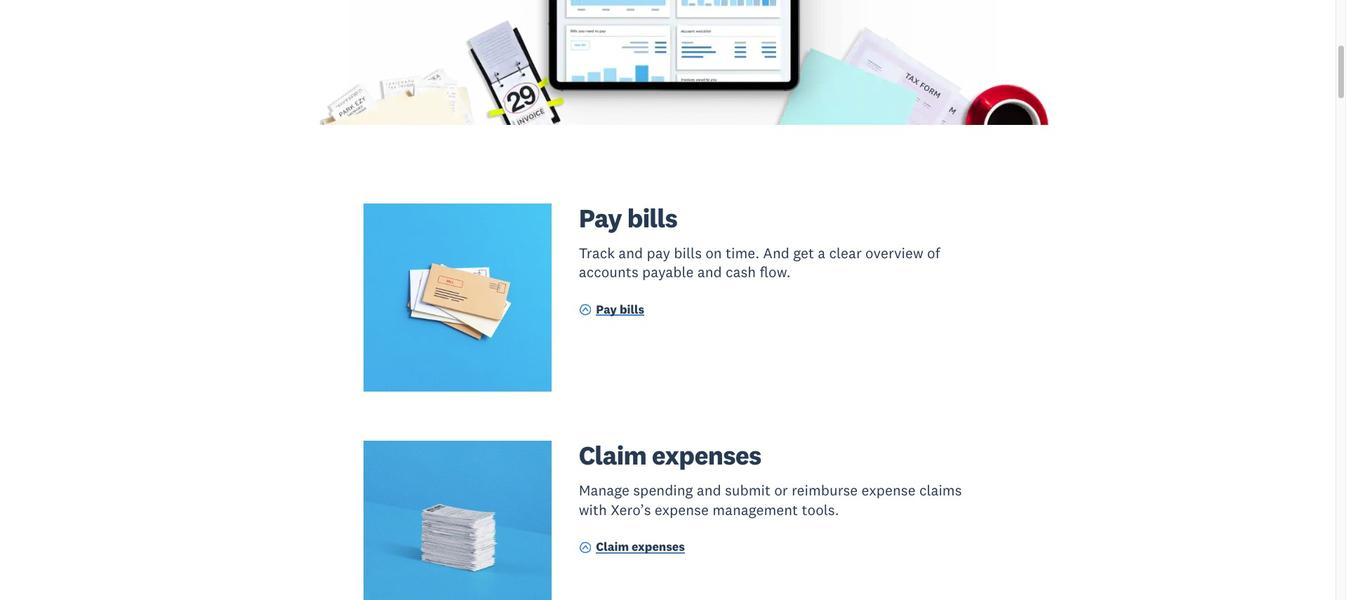 Task type: describe. For each thing, give the bounding box(es) containing it.
0 vertical spatial claim expenses
[[579, 439, 761, 472]]

cash
[[726, 262, 756, 281]]

tablet with xero software dashboard image
[[0, 0, 1346, 125]]

pay bills button
[[579, 301, 644, 320]]

1 horizontal spatial expense
[[861, 481, 916, 500]]

time.
[[726, 243, 759, 262]]

a
[[818, 243, 825, 262]]

submit
[[725, 481, 771, 500]]

claim expenses inside button
[[596, 539, 685, 555]]

management
[[712, 500, 798, 519]]

flow.
[[760, 262, 791, 281]]

accounts
[[579, 262, 638, 281]]

0 vertical spatial claim
[[579, 439, 646, 472]]

overview
[[865, 243, 923, 262]]

0 vertical spatial and
[[619, 243, 643, 262]]

bills inside button
[[620, 302, 644, 317]]

0 horizontal spatial expense
[[655, 500, 709, 519]]

with
[[579, 500, 607, 519]]

manage spending and submit or reimburse expense claims with xero's expense management tools.
[[579, 481, 962, 519]]

and
[[763, 243, 789, 262]]

0 vertical spatial pay bills
[[579, 201, 677, 234]]



Task type: vqa. For each thing, say whether or not it's contained in the screenshot.
Explore more tools from Xero to seamlessly manage your business and finances.
no



Task type: locate. For each thing, give the bounding box(es) containing it.
expense down the spending
[[655, 500, 709, 519]]

claim expenses button
[[579, 539, 685, 558]]

payable
[[642, 262, 694, 281]]

expenses inside button
[[632, 539, 685, 555]]

pay up track
[[579, 201, 622, 234]]

get
[[793, 243, 814, 262]]

bills
[[627, 201, 677, 234], [674, 243, 702, 262], [620, 302, 644, 317]]

and left submit
[[697, 481, 721, 500]]

pay
[[579, 201, 622, 234], [596, 302, 617, 317]]

bills left the on
[[674, 243, 702, 262]]

1 vertical spatial bills
[[674, 243, 702, 262]]

and left pay
[[619, 243, 643, 262]]

expenses down xero's
[[632, 539, 685, 555]]

manage
[[579, 481, 630, 500]]

and
[[619, 243, 643, 262], [697, 262, 722, 281], [697, 481, 721, 500]]

bills up pay
[[627, 201, 677, 234]]

claim expenses down xero's
[[596, 539, 685, 555]]

expense left claims
[[861, 481, 916, 500]]

2 vertical spatial and
[[697, 481, 721, 500]]

clear
[[829, 243, 862, 262]]

spending
[[633, 481, 693, 500]]

track
[[579, 243, 615, 262]]

expense
[[861, 481, 916, 500], [655, 500, 709, 519]]

expenses
[[652, 439, 761, 472], [632, 539, 685, 555]]

bills down accounts
[[620, 302, 644, 317]]

of
[[927, 243, 940, 262]]

xero's
[[611, 500, 651, 519]]

claim down xero's
[[596, 539, 629, 555]]

pay bills
[[579, 201, 677, 234], [596, 302, 644, 317]]

2 vertical spatial bills
[[620, 302, 644, 317]]

1 vertical spatial pay bills
[[596, 302, 644, 317]]

1 vertical spatial pay
[[596, 302, 617, 317]]

tools.
[[802, 500, 839, 519]]

0 vertical spatial expenses
[[652, 439, 761, 472]]

0 vertical spatial bills
[[627, 201, 677, 234]]

expenses up submit
[[652, 439, 761, 472]]

claim
[[579, 439, 646, 472], [596, 539, 629, 555]]

1 vertical spatial claim
[[596, 539, 629, 555]]

claim expenses up the spending
[[579, 439, 761, 472]]

pay bills down accounts
[[596, 302, 644, 317]]

on
[[705, 243, 722, 262]]

claim expenses
[[579, 439, 761, 472], [596, 539, 685, 555]]

1 vertical spatial and
[[697, 262, 722, 281]]

pay bills inside button
[[596, 302, 644, 317]]

bills inside track and pay bills on time. and get a clear overview of accounts payable and cash flow.
[[674, 243, 702, 262]]

claims
[[919, 481, 962, 500]]

pay inside button
[[596, 302, 617, 317]]

or
[[774, 481, 788, 500]]

track and pay bills on time. and get a clear overview of accounts payable and cash flow.
[[579, 243, 940, 281]]

claim up manage
[[579, 439, 646, 472]]

claim inside button
[[596, 539, 629, 555]]

pay
[[647, 243, 670, 262]]

and down the on
[[697, 262, 722, 281]]

1 vertical spatial expenses
[[632, 539, 685, 555]]

pay down accounts
[[596, 302, 617, 317]]

pay bills up pay
[[579, 201, 677, 234]]

0 vertical spatial pay
[[579, 201, 622, 234]]

reimburse
[[792, 481, 858, 500]]

and inside manage spending and submit or reimburse expense claims with xero's expense management tools.
[[697, 481, 721, 500]]

1 vertical spatial claim expenses
[[596, 539, 685, 555]]



